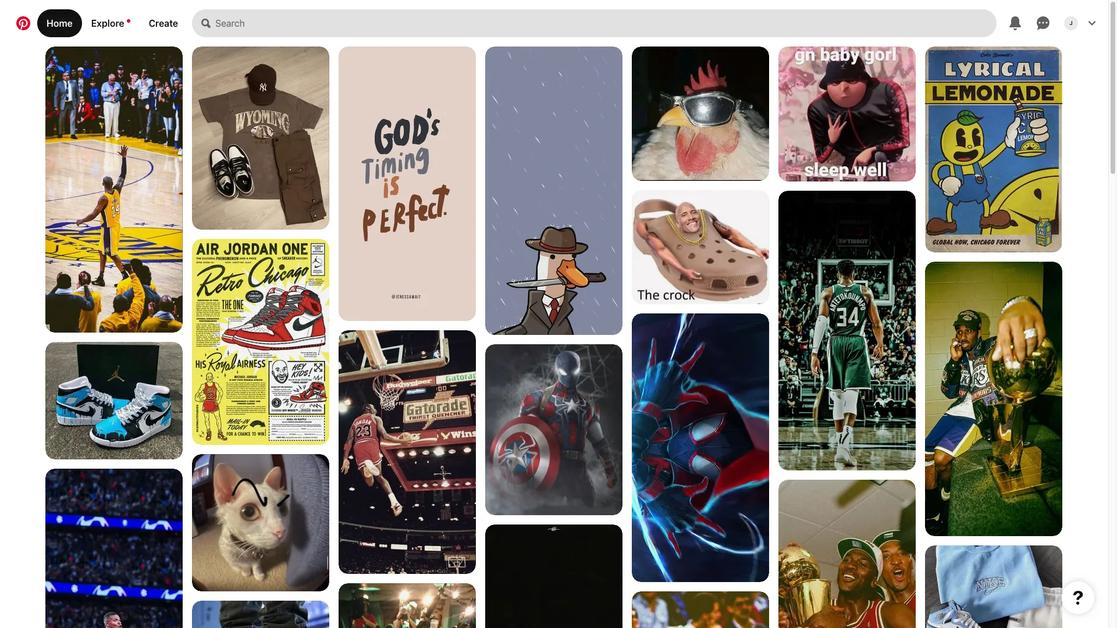 Task type: vqa. For each thing, say whether or not it's contained in the screenshot.
This contains an image of: Michael Jordan
yes



Task type: locate. For each thing, give the bounding box(es) containing it.
from hardwood to hollywood: best nba documentaries 2023 - journey from the basketball court to the silver screen as we showcase the documentaries that translate the drama and passion of the game. click now to explore! image
[[779, 480, 916, 629]]

create link
[[139, 9, 187, 37]]

list
[[0, 47, 1109, 629]]

this contains an image of: image
[[632, 190, 769, 304], [925, 262, 1063, 537], [45, 342, 183, 460], [192, 601, 329, 629]]

explore link
[[82, 9, 139, 37]]

jacob simon image
[[1064, 16, 1078, 30]]

this contains an image of: strange harbors | film review: spider-man: into the spider-verse image
[[632, 314, 769, 583]]

high quality captain spider stl file 3d printable  hq.  it is very cool.. i guarantee 100% quality and satisfaction with the table. you will be pleased. model is cut and keyed and ready for 3d printing purposes. files are sent in digital form. after purchasing, send a message with a link to download from the cloud. copy the sent link and paste the link into your file. after downloading the file to disk (which will be in zip/rar format), unzip the zip file and you will have a complete stl to prin image
[[485, 345, 623, 516]]

Search text field
[[215, 9, 997, 37]]

this contains an image of: juan 👍🏻 | funny animal photos, funny animals, really funny pictures image
[[632, 47, 769, 181]]

create
[[149, 18, 178, 29]]

this contains an image of: michael jordan aesthetic wallpaper image
[[339, 584, 476, 629]]

this contains an image of: what was that again image
[[192, 455, 329, 592]]

search icon image
[[201, 19, 211, 28]]



Task type: describe. For each thing, give the bounding box(es) containing it.
this contains an image of: lyrical lemonade by karalang fk | graphic poster, album artwork cover art, graphic design posters image
[[925, 47, 1063, 253]]

this contains an image of: kobe bryant image
[[45, 47, 183, 333]]

home
[[47, 18, 73, 29]]

this contains an image of: gru saying gn to you image
[[779, 47, 916, 182]]

notifications image
[[127, 19, 130, 23]]

this contains an image of: unisex inspo image
[[192, 47, 329, 230]]

this contains an image of: michael jordan image
[[632, 592, 769, 629]]

home link
[[37, 9, 82, 37]]

product details includes shipping bags, dustbag sleeper, care manual, booklet, tag. image
[[925, 546, 1063, 629]]

explore
[[91, 18, 124, 29]]

like and subscribe image
[[45, 469, 183, 629]]

this contains an image of: duck wallpaper image
[[485, 47, 623, 384]]

this contains an image of: poster for my favorite jordan 1. inspired by comic book ads from the 50s. image
[[192, 239, 329, 445]]

this contains an image of: giannis antetokounmpo milwaukee bucks hd wallpaper nba 34 image
[[779, 191, 916, 471]]

this contains an image of: god's timing is perfect. image
[[339, 47, 476, 321]]

this contains an image of: ja morant image
[[485, 525, 623, 629]]

this contains an image of: denim1001 image
[[339, 331, 476, 574]]



